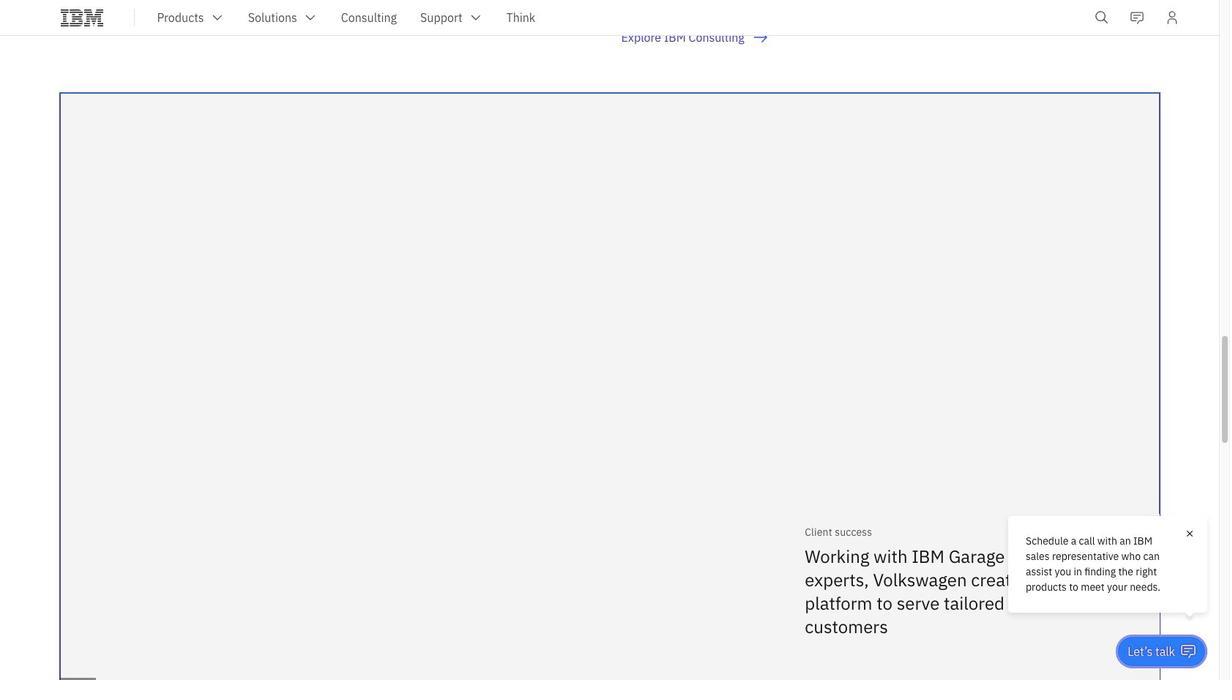 Task type: locate. For each thing, give the bounding box(es) containing it.
let's talk element
[[1128, 644, 1176, 660]]

close image
[[1184, 528, 1196, 540]]



